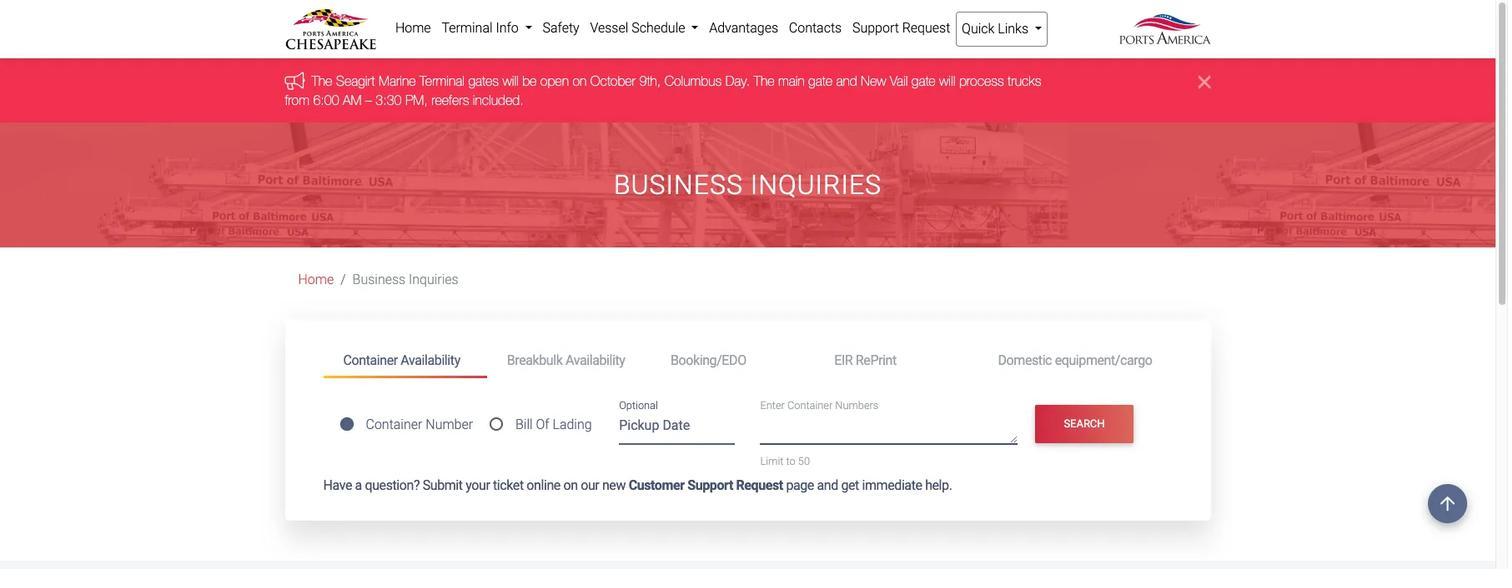 Task type: describe. For each thing, give the bounding box(es) containing it.
1 vertical spatial business
[[353, 272, 406, 288]]

vessel schedule
[[590, 20, 689, 36]]

Optional text field
[[619, 412, 736, 445]]

request inside "link"
[[903, 20, 951, 36]]

search
[[1064, 418, 1105, 431]]

domestic equipment/cargo link
[[978, 346, 1173, 376]]

6:00
[[313, 92, 339, 107]]

seagirt
[[336, 74, 375, 89]]

eir reprint link
[[815, 346, 978, 376]]

limit to 50
[[761, 455, 810, 468]]

question?
[[365, 478, 420, 494]]

advantages
[[709, 20, 779, 36]]

–
[[365, 92, 372, 107]]

new
[[602, 478, 626, 494]]

container for container number
[[366, 417, 423, 433]]

on inside the seagirt marine terminal gates will be open on october 9th, columbus day. the main gate and new vail gate will process trucks from 6:00 am – 3:30 pm, reefers included.
[[573, 74, 587, 89]]

container number
[[366, 417, 473, 433]]

to
[[787, 455, 796, 468]]

2 the from the left
[[754, 74, 775, 89]]

reprint
[[856, 353, 897, 368]]

1 vertical spatial inquiries
[[409, 272, 459, 288]]

quick links
[[962, 21, 1032, 37]]

limit
[[761, 455, 784, 468]]

get
[[841, 478, 859, 494]]

1 the from the left
[[312, 74, 332, 89]]

safety link
[[537, 12, 585, 45]]

immediate
[[862, 478, 923, 494]]

close image
[[1199, 72, 1211, 92]]

be
[[523, 74, 537, 89]]

columbus
[[665, 74, 722, 89]]

lading
[[553, 417, 592, 433]]

search button
[[1036, 406, 1134, 444]]

page
[[786, 478, 814, 494]]

terminal
[[420, 74, 465, 89]]

of
[[536, 417, 550, 433]]

our
[[581, 478, 599, 494]]

home for home link to the top
[[395, 20, 431, 36]]

1 vertical spatial and
[[817, 478, 839, 494]]

1 gate from the left
[[809, 74, 833, 89]]

help.
[[926, 478, 953, 494]]

bill
[[516, 417, 533, 433]]

2 gate from the left
[[912, 74, 936, 89]]

bill of lading
[[516, 417, 592, 433]]

1 vertical spatial business inquiries
[[353, 272, 459, 288]]

and inside the seagirt marine terminal gates will be open on october 9th, columbus day. the main gate and new vail gate will process trucks from 6:00 am – 3:30 pm, reefers included.
[[836, 74, 857, 89]]

1 vertical spatial home link
[[298, 272, 334, 288]]

the seagirt marine terminal gates will be open on october 9th, columbus day. the main gate and new vail gate will process trucks from 6:00 am – 3:30 pm, reefers included. link
[[285, 74, 1042, 107]]

number
[[426, 417, 473, 433]]

quick
[[962, 21, 995, 37]]

have a question? submit your ticket online on our new customer support request page and get immediate help.
[[323, 478, 953, 494]]

customer support request link
[[629, 478, 783, 494]]

1 vertical spatial request
[[736, 478, 783, 494]]

schedule
[[632, 20, 686, 36]]

vessel schedule link
[[585, 12, 704, 45]]

1 horizontal spatial inquiries
[[751, 169, 882, 201]]

9th,
[[640, 74, 661, 89]]

eir
[[835, 353, 853, 368]]

vail
[[890, 74, 908, 89]]

process
[[960, 74, 1004, 89]]

enter
[[761, 400, 785, 412]]

breakbulk
[[507, 353, 563, 368]]

gates
[[469, 74, 499, 89]]

support request link
[[847, 12, 956, 45]]

eir reprint
[[835, 353, 897, 368]]

included.
[[473, 92, 524, 107]]



Task type: vqa. For each thing, say whether or not it's contained in the screenshot.
2400 broening hwy suite 105, baltimore, md 21224
no



Task type: locate. For each thing, give the bounding box(es) containing it.
on
[[573, 74, 587, 89], [564, 478, 578, 494]]

0 vertical spatial container
[[343, 353, 398, 368]]

0 horizontal spatial the
[[312, 74, 332, 89]]

1 horizontal spatial business inquiries
[[614, 169, 882, 201]]

reefers
[[432, 92, 469, 107]]

breakbulk availability link
[[487, 346, 651, 376]]

0 vertical spatial home link
[[390, 12, 436, 45]]

online
[[527, 478, 561, 494]]

business
[[614, 169, 743, 201], [353, 272, 406, 288]]

will
[[503, 74, 519, 89], [940, 74, 956, 89]]

go to top image
[[1429, 485, 1468, 524]]

1 horizontal spatial business
[[614, 169, 743, 201]]

availability
[[401, 353, 460, 368], [566, 353, 625, 368]]

from
[[285, 92, 310, 107]]

the seagirt marine terminal gates will be open on october 9th, columbus day. the main gate and new vail gate will process trucks from 6:00 am – 3:30 pm, reefers included. alert
[[0, 59, 1496, 123]]

support inside "link"
[[853, 20, 899, 36]]

support up new
[[853, 20, 899, 36]]

0 vertical spatial and
[[836, 74, 857, 89]]

0 horizontal spatial support
[[688, 478, 733, 494]]

1 vertical spatial container
[[788, 400, 833, 412]]

0 horizontal spatial will
[[503, 74, 519, 89]]

1 horizontal spatial support
[[853, 20, 899, 36]]

1 availability from the left
[[401, 353, 460, 368]]

and left new
[[836, 74, 857, 89]]

0 horizontal spatial business
[[353, 272, 406, 288]]

will left process
[[940, 74, 956, 89]]

home
[[395, 20, 431, 36], [298, 272, 334, 288]]

on left our
[[564, 478, 578, 494]]

50
[[798, 455, 810, 468]]

enter container numbers
[[761, 400, 879, 412]]

0 horizontal spatial home
[[298, 272, 334, 288]]

request down limit
[[736, 478, 783, 494]]

1 horizontal spatial the
[[754, 74, 775, 89]]

1 horizontal spatial availability
[[566, 353, 625, 368]]

the
[[312, 74, 332, 89], [754, 74, 775, 89]]

am
[[343, 92, 362, 107]]

the seagirt marine terminal gates will be open on october 9th, columbus day. the main gate and new vail gate will process trucks from 6:00 am – 3:30 pm, reefers included.
[[285, 74, 1042, 107]]

container availability
[[343, 353, 460, 368]]

0 horizontal spatial inquiries
[[409, 272, 459, 288]]

availability right 'breakbulk'
[[566, 353, 625, 368]]

container right enter
[[788, 400, 833, 412]]

gate right main
[[809, 74, 833, 89]]

2 will from the left
[[940, 74, 956, 89]]

support right customer
[[688, 478, 733, 494]]

container left the number
[[366, 417, 423, 433]]

domestic
[[998, 353, 1052, 368]]

1 horizontal spatial home
[[395, 20, 431, 36]]

your
[[466, 478, 490, 494]]

ticket
[[493, 478, 524, 494]]

request
[[903, 20, 951, 36], [736, 478, 783, 494]]

1 vertical spatial on
[[564, 478, 578, 494]]

and left get
[[817, 478, 839, 494]]

0 horizontal spatial home link
[[298, 272, 334, 288]]

0 horizontal spatial gate
[[809, 74, 833, 89]]

customer
[[629, 478, 685, 494]]

3:30
[[376, 92, 402, 107]]

availability up container number
[[401, 353, 460, 368]]

1 horizontal spatial request
[[903, 20, 951, 36]]

0 vertical spatial home
[[395, 20, 431, 36]]

inquiries
[[751, 169, 882, 201], [409, 272, 459, 288]]

gate right the vail
[[912, 74, 936, 89]]

home link
[[390, 12, 436, 45], [298, 272, 334, 288]]

container availability link
[[323, 346, 487, 379]]

1 horizontal spatial will
[[940, 74, 956, 89]]

1 horizontal spatial home link
[[390, 12, 436, 45]]

bullhorn image
[[285, 72, 312, 90]]

equipment/cargo
[[1055, 353, 1153, 368]]

submit
[[423, 478, 463, 494]]

contacts
[[789, 20, 842, 36]]

0 vertical spatial business
[[614, 169, 743, 201]]

0 vertical spatial inquiries
[[751, 169, 882, 201]]

pm,
[[405, 92, 428, 107]]

have
[[323, 478, 352, 494]]

a
[[355, 478, 362, 494]]

0 vertical spatial business inquiries
[[614, 169, 882, 201]]

container
[[343, 353, 398, 368], [788, 400, 833, 412], [366, 417, 423, 433]]

gate
[[809, 74, 833, 89], [912, 74, 936, 89]]

the right day.
[[754, 74, 775, 89]]

availability for breakbulk availability
[[566, 353, 625, 368]]

0 horizontal spatial request
[[736, 478, 783, 494]]

the up 6:00
[[312, 74, 332, 89]]

links
[[998, 21, 1029, 37]]

booking/edo
[[671, 353, 747, 368]]

main
[[779, 74, 805, 89]]

marine
[[379, 74, 416, 89]]

booking/edo link
[[651, 346, 815, 376]]

day.
[[726, 74, 750, 89]]

1 horizontal spatial gate
[[912, 74, 936, 89]]

vessel
[[590, 20, 629, 36]]

support
[[853, 20, 899, 36], [688, 478, 733, 494]]

request left quick
[[903, 20, 951, 36]]

1 will from the left
[[503, 74, 519, 89]]

quick links link
[[956, 12, 1048, 47]]

domestic equipment/cargo
[[998, 353, 1153, 368]]

0 vertical spatial on
[[573, 74, 587, 89]]

support request
[[853, 20, 951, 36]]

1 vertical spatial home
[[298, 272, 334, 288]]

container up container number
[[343, 353, 398, 368]]

and
[[836, 74, 857, 89], [817, 478, 839, 494]]

breakbulk availability
[[507, 353, 625, 368]]

0 vertical spatial support
[[853, 20, 899, 36]]

will left be
[[503, 74, 519, 89]]

availability for container availability
[[401, 353, 460, 368]]

Enter Container Numbers text field
[[761, 416, 1018, 445]]

contacts link
[[784, 12, 847, 45]]

open
[[541, 74, 569, 89]]

2 availability from the left
[[566, 353, 625, 368]]

0 horizontal spatial availability
[[401, 353, 460, 368]]

0 horizontal spatial business inquiries
[[353, 272, 459, 288]]

0 vertical spatial request
[[903, 20, 951, 36]]

2 vertical spatial container
[[366, 417, 423, 433]]

business inquiries
[[614, 169, 882, 201], [353, 272, 459, 288]]

numbers
[[836, 400, 879, 412]]

advantages link
[[704, 12, 784, 45]]

container for container availability
[[343, 353, 398, 368]]

1 vertical spatial support
[[688, 478, 733, 494]]

optional
[[619, 400, 658, 413]]

october
[[591, 74, 636, 89]]

new
[[861, 74, 887, 89]]

trucks
[[1008, 74, 1042, 89]]

on right open
[[573, 74, 587, 89]]

safety
[[543, 20, 580, 36]]

home for home link to the bottom
[[298, 272, 334, 288]]



